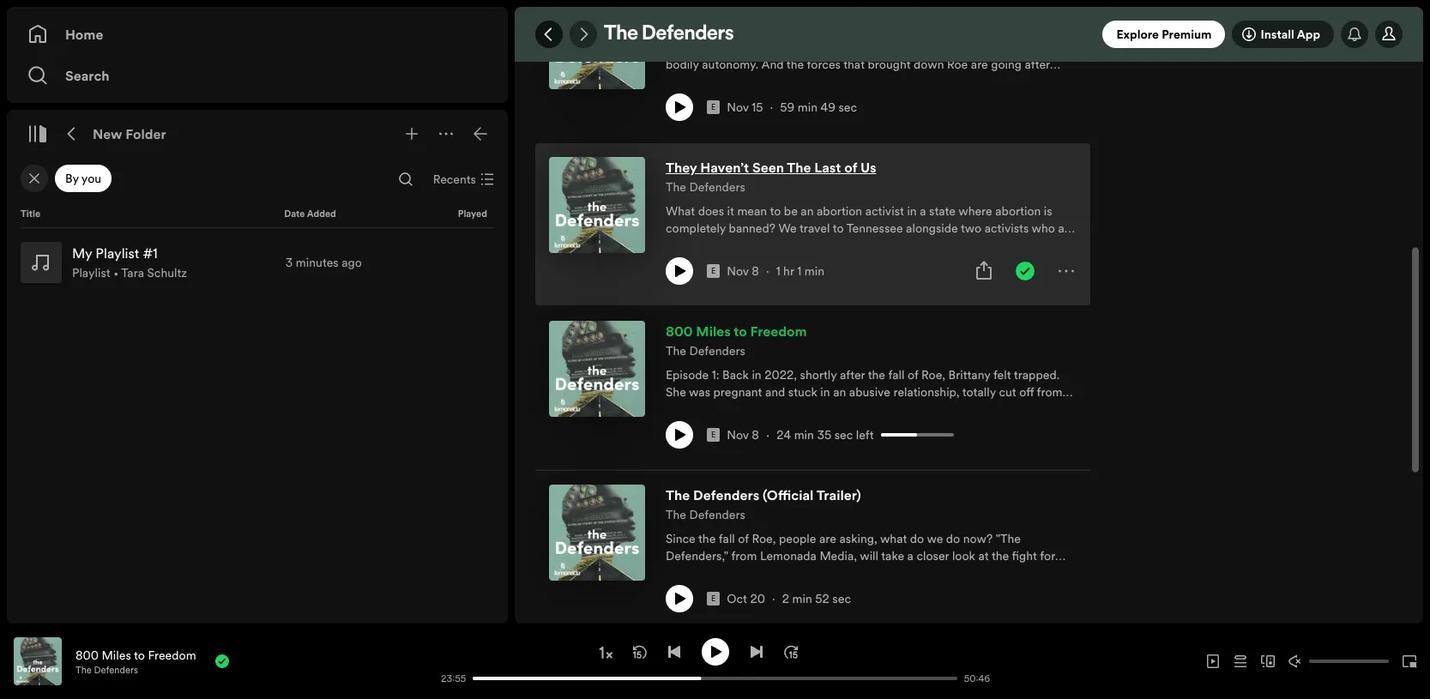 Task type: describe. For each thing, give the bounding box(es) containing it.
1 1 from the left
[[776, 263, 780, 280]]

explicit element for miles
[[707, 428, 720, 442]]

oct
[[727, 590, 747, 607]]

tara
[[121, 264, 144, 281]]

800 miles to freedom the defenders for the defenders "link" associated with 800 miles to freedom
[[666, 322, 807, 359]]

home
[[65, 25, 103, 44]]

the defenders link for they haven't seen the last of us
[[666, 178, 745, 196]]

59 min 49 sec
[[780, 99, 857, 116]]

they haven't seen the last of us link
[[666, 157, 876, 178]]

e for defenders
[[711, 594, 716, 604]]

24 min 35 sec left
[[777, 426, 874, 444]]

title
[[21, 208, 40, 220]]

2
[[782, 590, 789, 607]]

23:55
[[441, 672, 466, 685]]

us
[[860, 158, 876, 177]]

app
[[1297, 26, 1320, 43]]

1 horizontal spatial 800
[[666, 322, 693, 341]]

search link
[[27, 58, 487, 93]]

you
[[81, 170, 101, 187]]

defenders inside footer
[[94, 664, 138, 676]]

none search field inside main element
[[392, 166, 419, 193]]

new
[[93, 124, 122, 143]]

15
[[752, 99, 763, 116]]

haven't
[[700, 158, 749, 177]]

8 for seen
[[752, 263, 759, 280]]

clear filters image
[[27, 172, 41, 185]]

trailer)
[[817, 486, 861, 504]]

date added
[[284, 208, 336, 220]]

added
[[307, 208, 336, 220]]

By you checkbox
[[55, 165, 112, 192]]

the inside top bar and user menu element
[[604, 24, 638, 45]]

next image
[[749, 645, 763, 658]]

now playing: 800 miles to freedom by the defenders footer
[[14, 637, 432, 685]]

the defenders (official trailer) the defenders
[[666, 486, 861, 523]]

play image
[[708, 645, 722, 658]]

they
[[666, 158, 697, 177]]

e for miles
[[711, 430, 716, 440]]

top bar and user menu element
[[515, 7, 1423, 62]]

defenders inside top bar and user menu element
[[642, 24, 734, 45]]

new folder button
[[89, 120, 170, 148]]

1 horizontal spatial 800 miles to freedom link
[[666, 321, 807, 341]]

49
[[821, 99, 836, 116]]

24
[[777, 426, 791, 444]]

previous image
[[667, 645, 681, 658]]

the defenders link for 800 miles to freedom
[[666, 341, 745, 359]]

new folder
[[93, 124, 166, 143]]

hr
[[783, 263, 794, 280]]

freedom for the rightmost 800 miles to freedom link
[[750, 322, 807, 341]]

nov for miles
[[727, 426, 749, 444]]

premium
[[1162, 26, 1212, 43]]

go forward image
[[577, 27, 590, 41]]

explicit element for defenders
[[707, 592, 720, 606]]

schultz
[[147, 264, 187, 281]]

nov for haven't
[[727, 263, 749, 280]]

the defenders (official trailer) link
[[666, 485, 861, 505]]

playlist
[[72, 264, 110, 281]]

now playing view image
[[40, 645, 54, 659]]

they haven't seen the last of us the defenders
[[666, 158, 876, 196]]

search in your library image
[[399, 172, 412, 186]]

2 min 52 sec
[[782, 590, 851, 607]]

miles for the rightmost 800 miles to freedom link
[[696, 322, 731, 341]]

they haven't seen the last of us image
[[549, 157, 645, 253]]

explore premium button
[[1103, 21, 1225, 48]]



Task type: locate. For each thing, give the bounding box(es) containing it.
1 right hr
[[797, 263, 802, 280]]

0 vertical spatial freedom
[[750, 322, 807, 341]]

the defenders link for the defenders (official trailer)
[[666, 505, 745, 523]]

the defenders link inside footer
[[75, 664, 138, 676]]

sec for freedom
[[834, 426, 853, 444]]

home link
[[27, 17, 487, 51]]

0 horizontal spatial 800 miles to freedom the defenders
[[75, 646, 196, 676]]

min right 2
[[792, 590, 812, 607]]

date
[[284, 208, 305, 220]]

main element
[[7, 7, 508, 624]]

to for the rightmost 800 miles to freedom link
[[734, 322, 747, 341]]

8 for to
[[752, 426, 759, 444]]

e left 24
[[711, 430, 716, 440]]

1 nov from the top
[[727, 99, 749, 116]]

install app
[[1261, 26, 1320, 43]]

1 left hr
[[776, 263, 780, 280]]

800 miles to freedom link
[[666, 321, 807, 341], [75, 646, 196, 664]]

Recents, List view field
[[419, 166, 504, 193]]

None search field
[[392, 166, 419, 193]]

2 explicit element from the top
[[707, 264, 720, 278]]

nov 8 left 24
[[727, 426, 759, 444]]

nov left hr
[[727, 263, 749, 280]]

nov left 24
[[727, 426, 749, 444]]

freedom for 800 miles to freedom link inside footer
[[148, 646, 196, 664]]

nov 8 for to
[[727, 426, 759, 444]]

1
[[776, 263, 780, 280], [797, 263, 802, 280]]

(official
[[763, 486, 814, 504]]

left
[[856, 426, 874, 444]]

1 vertical spatial nov 8
[[727, 426, 759, 444]]

2 nov 8 from the top
[[727, 426, 759, 444]]

by you
[[65, 170, 101, 187]]

nov 8 left hr
[[727, 263, 759, 280]]

explicit element for haven't
[[707, 264, 720, 278]]

800 miles to freedom the defenders inside now playing: 800 miles to freedom by the defenders footer
[[75, 646, 196, 676]]

2 1 from the left
[[797, 263, 802, 280]]

playlist • tara schultz
[[72, 264, 187, 281]]

group containing playlist
[[14, 235, 501, 290]]

1 vertical spatial 800 miles to freedom link
[[75, 646, 196, 664]]

sec right 49
[[839, 99, 857, 116]]

1 horizontal spatial freedom
[[750, 322, 807, 341]]

2 8 from the top
[[752, 426, 759, 444]]

1 vertical spatial 800
[[75, 646, 99, 664]]

0 horizontal spatial miles
[[102, 646, 131, 664]]

sec right 35
[[834, 426, 853, 444]]

e left "nov 15"
[[711, 102, 716, 112]]

3 e from the top
[[711, 430, 716, 440]]

explore
[[1117, 26, 1159, 43]]

explicit element left 24
[[707, 428, 720, 442]]

explicit element
[[707, 100, 720, 114], [707, 264, 720, 278], [707, 428, 720, 442], [707, 592, 720, 606]]

1 horizontal spatial 800 miles to freedom the defenders
[[666, 322, 807, 359]]

20
[[750, 590, 765, 607]]

group inside main element
[[14, 235, 501, 290]]

e
[[711, 102, 716, 112], [711, 266, 716, 276], [711, 430, 716, 440], [711, 594, 716, 604]]

the defenders inside top bar and user menu element
[[604, 24, 734, 45]]

miles inside footer
[[102, 646, 131, 664]]

1 vertical spatial miles
[[102, 646, 131, 664]]

to inside footer
[[134, 646, 145, 664]]

800 inside now playing: 800 miles to freedom by the defenders footer
[[75, 646, 99, 664]]

0 horizontal spatial 1
[[776, 263, 780, 280]]

the defenders
[[666, 15, 745, 32], [604, 24, 734, 45]]

group
[[14, 235, 501, 290]]

0 horizontal spatial to
[[134, 646, 145, 664]]

explicit element left hr
[[707, 264, 720, 278]]

last
[[814, 158, 841, 177]]

0 vertical spatial nov 8
[[727, 263, 759, 280]]

1 horizontal spatial 1
[[797, 263, 802, 280]]

search
[[65, 66, 110, 85]]

to for 800 miles to freedom link inside footer
[[134, 646, 145, 664]]

nov 8 for seen
[[727, 263, 759, 280]]

1 vertical spatial to
[[134, 646, 145, 664]]

8
[[752, 263, 759, 280], [752, 426, 759, 444]]

e for haven't
[[711, 266, 716, 276]]

min for 52
[[792, 590, 812, 607]]

•
[[113, 264, 119, 281]]

0 vertical spatial miles
[[696, 322, 731, 341]]

played
[[458, 208, 487, 220]]

defenders
[[689, 15, 745, 32], [642, 24, 734, 45], [689, 178, 745, 196], [689, 342, 745, 359], [693, 486, 759, 504], [689, 506, 745, 523], [94, 664, 138, 676]]

e left oct
[[711, 594, 716, 604]]

800 miles to freedom image
[[549, 321, 645, 417]]

the inside footer
[[75, 664, 92, 676]]

2 vertical spatial sec
[[832, 590, 851, 607]]

1 vertical spatial 8
[[752, 426, 759, 444]]

0 horizontal spatial 800 miles to freedom link
[[75, 646, 196, 664]]

50:46
[[964, 672, 990, 685]]

install
[[1261, 26, 1294, 43]]

what's new image
[[1348, 27, 1362, 41]]

install app link
[[1232, 21, 1334, 48]]

volume off image
[[1289, 655, 1302, 668]]

1 nov 8 from the top
[[727, 263, 759, 280]]

skip forward 15 seconds image
[[784, 645, 797, 658]]

8 left 24
[[752, 426, 759, 444]]

0 vertical spatial 800
[[666, 322, 693, 341]]

59
[[780, 99, 795, 116]]

0 vertical spatial sec
[[839, 99, 857, 116]]

1 vertical spatial 800 miles to freedom the defenders
[[75, 646, 196, 676]]

2 vertical spatial nov
[[727, 426, 749, 444]]

connect to a device image
[[1261, 655, 1275, 668]]

min right 59
[[798, 99, 818, 116]]

min for 49
[[798, 99, 818, 116]]

min
[[798, 99, 818, 116], [805, 263, 824, 280], [794, 426, 814, 444], [792, 590, 812, 607]]

1 hr 1 min
[[776, 263, 824, 280]]

3 explicit element from the top
[[707, 428, 720, 442]]

2 e from the top
[[711, 266, 716, 276]]

4 e from the top
[[711, 594, 716, 604]]

nov 8
[[727, 263, 759, 280], [727, 426, 759, 444]]

explicit element left oct
[[707, 592, 720, 606]]

min right hr
[[805, 263, 824, 280]]

min left 35
[[794, 426, 814, 444]]

sec right 52
[[832, 590, 851, 607]]

0 vertical spatial to
[[734, 322, 747, 341]]

1 explicit element from the top
[[707, 100, 720, 114]]

800
[[666, 322, 693, 341], [75, 646, 99, 664]]

1 8 from the top
[[752, 263, 759, 280]]

oct 20
[[727, 590, 765, 607]]

explore premium
[[1117, 26, 1212, 43]]

0 horizontal spatial 800
[[75, 646, 99, 664]]

nov left 15
[[727, 99, 749, 116]]

miles for 800 miles to freedom link inside footer
[[102, 646, 131, 664]]

800 miles to freedom the defenders for the defenders "link" within footer
[[75, 646, 196, 676]]

e left hr
[[711, 266, 716, 276]]

sec for trailer)
[[832, 590, 851, 607]]

0 vertical spatial 800 miles to freedom link
[[666, 321, 807, 341]]

1 e from the top
[[711, 102, 716, 112]]

4 explicit element from the top
[[707, 592, 720, 606]]

defenders inside they haven't seen the last of us the defenders
[[689, 178, 745, 196]]

0 horizontal spatial freedom
[[148, 646, 196, 664]]

1 horizontal spatial to
[[734, 322, 747, 341]]

the defenders link
[[666, 14, 745, 32], [666, 178, 745, 196], [666, 341, 745, 359], [666, 505, 745, 523], [75, 664, 138, 676]]

the
[[666, 15, 686, 32], [604, 24, 638, 45], [787, 158, 811, 177], [666, 178, 686, 196], [666, 342, 686, 359], [666, 486, 690, 504], [666, 506, 686, 523], [75, 664, 92, 676]]

min for 35
[[794, 426, 814, 444]]

change speed image
[[597, 644, 614, 661]]

0 vertical spatial nov
[[727, 99, 749, 116]]

go back image
[[542, 27, 556, 41]]

0 vertical spatial 8
[[752, 263, 759, 280]]

3 nov from the top
[[727, 426, 749, 444]]

2 nov from the top
[[727, 263, 749, 280]]

player controls element
[[217, 638, 998, 685]]

explicit element left "nov 15"
[[707, 100, 720, 114]]

1 vertical spatial nov
[[727, 263, 749, 280]]

skip back 15 seconds image
[[633, 645, 646, 658]]

nov 15
[[727, 99, 763, 116]]

1 vertical spatial sec
[[834, 426, 853, 444]]

to
[[734, 322, 747, 341], [134, 646, 145, 664]]

0 vertical spatial 800 miles to freedom the defenders
[[666, 322, 807, 359]]

nov
[[727, 99, 749, 116], [727, 263, 749, 280], [727, 426, 749, 444]]

800 miles to freedom the defenders
[[666, 322, 807, 359], [75, 646, 196, 676]]

1 vertical spatial freedom
[[148, 646, 196, 664]]

8 left hr
[[752, 263, 759, 280]]

recents
[[433, 171, 476, 188]]

1 horizontal spatial miles
[[696, 322, 731, 341]]

35
[[817, 426, 831, 444]]

the defenders (official trailer) image
[[549, 485, 645, 581]]

of
[[844, 158, 857, 177]]

800 miles to freedom link inside footer
[[75, 646, 196, 664]]

folder
[[126, 124, 166, 143]]

seen
[[752, 158, 784, 177]]

freedom
[[750, 322, 807, 341], [148, 646, 196, 664]]

freedom inside footer
[[148, 646, 196, 664]]

sec
[[839, 99, 857, 116], [834, 426, 853, 444], [832, 590, 851, 607]]

joy is resistance image
[[549, 0, 645, 89]]

52
[[815, 590, 829, 607]]

miles
[[696, 322, 731, 341], [102, 646, 131, 664]]

by
[[65, 170, 79, 187]]



Task type: vqa. For each thing, say whether or not it's contained in the screenshot.
"ARTISTS" element
no



